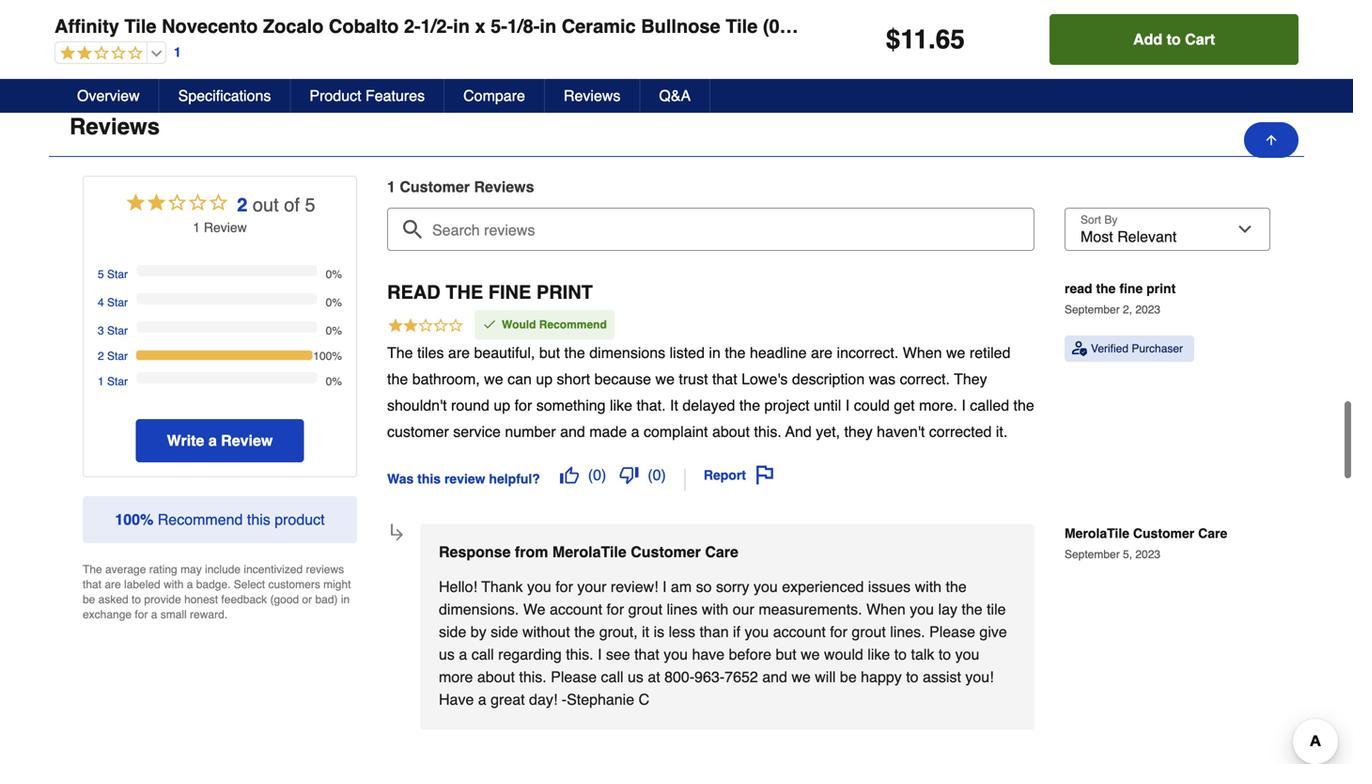 Task type: vqa. For each thing, say whether or not it's contained in the screenshot.
the right side
yes



Task type: locate. For each thing, give the bounding box(es) containing it.
to
[[1167, 31, 1181, 48], [132, 593, 141, 606], [895, 646, 907, 663], [939, 646, 951, 663], [906, 668, 919, 686]]

0 vertical spatial account
[[550, 601, 603, 618]]

0 horizontal spatial like
[[610, 397, 633, 414]]

lowe's
[[742, 370, 788, 388]]

1 horizontal spatial like
[[868, 646, 890, 663]]

1 vertical spatial 2023
[[1136, 548, 1161, 561]]

0 right thumb down image
[[653, 466, 661, 484]]

2023 right 2,
[[1136, 303, 1161, 316]]

1 horizontal spatial please
[[930, 623, 976, 641]]

merolatile up 5,
[[1065, 526, 1130, 541]]

compare for compare button over q&a
[[70, 39, 167, 65]]

recommend
[[539, 318, 607, 331], [158, 511, 243, 528]]

review for a
[[221, 432, 273, 449]]

( right thumb up image
[[588, 466, 593, 484]]

4
[[98, 296, 104, 309]]

this. inside the tiles are beautiful, but the dimensions listed in the headline are incorrect. when we retiled the bathroom, we can up short because we trust that lowe's description was correct. they shouldn't round up for something like that. it delayed the project until i could get more. i called the customer service number and made a  complaint about this. and yet, they haven't corrected it.
[[754, 423, 782, 440]]

1 vertical spatial call
[[601, 668, 624, 686]]

are up 'description'
[[811, 344, 833, 361]]

0 vertical spatial please
[[930, 623, 976, 641]]

shouldn't
[[387, 397, 447, 414]]

labeled
[[124, 578, 160, 591]]

this. down regarding
[[519, 668, 547, 686]]

in down the might in the left of the page
[[341, 593, 350, 606]]

star right 3
[[107, 324, 128, 337]]

0 vertical spatial about
[[712, 423, 750, 440]]

0 horizontal spatial recommend
[[158, 511, 243, 528]]

you left lay in the bottom of the page
[[910, 601, 934, 618]]

reviews button
[[545, 79, 640, 113], [49, 98, 1305, 157]]

by
[[471, 623, 487, 641]]

a left great
[[478, 691, 487, 708]]

2 2023 from the top
[[1136, 548, 1161, 561]]

0 horizontal spatial 2
[[98, 349, 104, 363]]

about down delayed
[[712, 423, 750, 440]]

2 down 3
[[98, 349, 104, 363]]

c
[[639, 691, 650, 708]]

0 for thumb down image
[[653, 466, 661, 484]]

0 horizontal spatial this.
[[519, 668, 547, 686]]

1 september from the top
[[1065, 303, 1120, 316]]

2 ) from the left
[[661, 466, 666, 484]]

this left 'product'
[[247, 511, 271, 528]]

a inside the tiles are beautiful, but the dimensions listed in the headline are incorrect. when we retiled the bathroom, we can up short because we trust that lowe's description was correct. they shouldn't round up for something like that. it delayed the project until i could get more. i called the customer service number and made a  complaint about this. and yet, they haven't corrected it.
[[631, 423, 640, 440]]

0 horizontal spatial about
[[477, 668, 515, 686]]

overview
[[77, 87, 140, 104]]

0 horizontal spatial grout
[[628, 601, 663, 618]]

but down would recommend
[[539, 344, 560, 361]]

that inside the average rating may include incentivized reviews that are labeled with a badge. select customers might be asked to provide honest feedback (good or bad) in exchange for a small reward.
[[83, 578, 102, 591]]

1 vertical spatial account
[[773, 623, 826, 641]]

we
[[946, 344, 966, 361], [484, 370, 503, 388], [656, 370, 675, 388], [801, 646, 820, 663], [792, 668, 811, 686]]

1 vertical spatial review
[[204, 220, 247, 235]]

1 horizontal spatial be
[[840, 668, 857, 686]]

5 right the of
[[305, 194, 315, 216]]

1 vertical spatial about
[[477, 668, 515, 686]]

specifications
[[178, 87, 271, 104]]

0 horizontal spatial up
[[494, 397, 511, 414]]

5 up 4
[[98, 268, 104, 281]]

0 vertical spatial and
[[560, 423, 585, 440]]

product
[[275, 511, 325, 528]]

for down can
[[515, 397, 532, 414]]

tile
[[124, 16, 157, 37], [726, 16, 758, 37]]

cart
[[1185, 31, 1215, 48]]

print
[[537, 281, 593, 303]]

thank
[[481, 578, 523, 595]]

we left can
[[484, 370, 503, 388]]

1 vertical spatial merolatile
[[553, 543, 627, 561]]

65
[[936, 24, 965, 55]]

0 horizontal spatial that
[[83, 578, 102, 591]]

the inside read the fine print september 2, 2023
[[1096, 281, 1116, 296]]

beautiful,
[[474, 344, 535, 361]]

complaint
[[644, 423, 708, 440]]

side left by
[[439, 623, 467, 641]]

have
[[439, 691, 474, 708]]

star up the 4 star
[[107, 268, 128, 281]]

1 horizontal spatial )
[[661, 466, 666, 484]]

0 vertical spatial recommend
[[539, 318, 607, 331]]

2 inside 2 out of 5 1 review
[[237, 194, 247, 216]]

$
[[886, 24, 901, 55]]

be right will
[[840, 668, 857, 686]]

we up will
[[801, 646, 820, 663]]

0 horizontal spatial (
[[588, 466, 593, 484]]

recommend down print
[[539, 318, 607, 331]]

0 vertical spatial 2
[[237, 194, 247, 216]]

that inside hello! thank you for your review! i am so sorry you experienced issues with the dimensions. we account for grout lines with our measurements. when you lay the tile side by side without the grout, it is less than if you account for grout lines. please give us a call regarding this. i see that you have before but we would like to talk to you more about this. please call us at 800-963-7652 and we will be happy to assist you! have a great day! -stephanie c
[[635, 646, 660, 663]]

2 horizontal spatial are
[[811, 344, 833, 361]]

) right thumb down image
[[661, 466, 666, 484]]

corrected
[[929, 423, 992, 440]]

1 vertical spatial the
[[83, 563, 102, 576]]

0 horizontal spatial but
[[539, 344, 560, 361]]

1 horizontal spatial the
[[387, 344, 413, 361]]

i left "am"
[[663, 578, 667, 595]]

0 vertical spatial us
[[439, 646, 455, 663]]

customer
[[400, 178, 470, 195], [1133, 526, 1195, 541], [631, 543, 701, 561]]

0 horizontal spatial tile
[[124, 16, 157, 37]]

compare down "affinity"
[[70, 39, 167, 65]]

with down rating
[[164, 578, 184, 591]]

( right thumb down image
[[648, 466, 653, 484]]

us up more
[[439, 646, 455, 663]]

0 horizontal spatial customer
[[400, 178, 470, 195]]

customer
[[387, 423, 449, 440]]

1 vertical spatial be
[[840, 668, 857, 686]]

i right more. on the bottom right of the page
[[962, 397, 966, 414]]

0 horizontal spatial be
[[83, 593, 95, 606]]

customer inside merolatile customer care september 5, 2023
[[1133, 526, 1195, 541]]

merolatile
[[1065, 526, 1130, 541], [553, 543, 627, 561]]

2 horizontal spatial this.
[[754, 423, 782, 440]]

1 tile from the left
[[124, 16, 157, 37]]

( 0 ) right thumb down image
[[648, 466, 666, 484]]

report button
[[697, 459, 781, 491]]

hello!
[[439, 578, 477, 595]]

like inside hello! thank you for your review! i am so sorry you experienced issues with the dimensions. we account for grout lines with our measurements. when you lay the tile side by side without the grout, it is less than if you account for grout lines. please give us a call regarding this. i see that you have before but we would like to talk to you more about this. please call us at 800-963-7652 and we will be happy to assist you! have a great day! -stephanie c
[[868, 646, 890, 663]]

that.
[[637, 397, 666, 414]]

care inside merolatile customer care september 5, 2023
[[1198, 526, 1228, 541]]

1 vertical spatial 5
[[98, 268, 104, 281]]

2 horizontal spatial customer
[[1133, 526, 1195, 541]]

please up -
[[551, 668, 597, 686]]

0 horizontal spatial this
[[247, 511, 271, 528]]

account down your
[[550, 601, 603, 618]]

the up lowe's
[[725, 344, 746, 361]]

be inside hello! thank you for your review! i am so sorry you experienced issues with the dimensions. we account for grout lines with our measurements. when you lay the tile side by side without the grout, it is less than if you account for grout lines. please give us a call regarding this. i see that you have before but we would like to talk to you more about this. please call us at 800-963-7652 and we will be happy to assist you! have a great day! -stephanie c
[[840, 668, 857, 686]]

lines
[[667, 601, 698, 618]]

1 horizontal spatial 2
[[237, 194, 247, 216]]

for left your
[[556, 578, 573, 595]]

call down by
[[472, 646, 494, 663]]

the inside the average rating may include incentivized reviews that are labeled with a badge. select customers might be asked to provide honest feedback (good or bad) in exchange for a small reward.
[[83, 563, 102, 576]]

2 stars image left out
[[124, 191, 230, 218]]

0 right thumb up image
[[593, 466, 602, 484]]

at
[[648, 668, 660, 686]]

reviews down overview button
[[70, 114, 160, 139]]

1 vertical spatial recommend
[[158, 511, 243, 528]]

to down labeled
[[132, 593, 141, 606]]

(
[[588, 466, 593, 484], [648, 466, 653, 484]]

1 vertical spatial like
[[868, 646, 890, 663]]

was
[[387, 472, 414, 487]]

2 vertical spatial review
[[221, 432, 273, 449]]

1 ( from the left
[[588, 466, 593, 484]]

assist
[[923, 668, 961, 686]]

11
[[901, 24, 929, 55]]

that down "it"
[[635, 646, 660, 663]]

the for the average rating may include incentivized reviews that are labeled with a badge. select customers might be asked to provide honest feedback (good or bad) in exchange for a small reward.
[[83, 563, 102, 576]]

about inside hello! thank you for your review! i am so sorry you experienced issues with the dimensions. we account for grout lines with our measurements. when you lay the tile side by side without the grout, it is less than if you account for grout lines. please give us a call regarding this. i see that you have before but we would like to talk to you more about this. please call us at 800-963-7652 and we will be happy to assist you! have a great day! -stephanie c
[[477, 668, 515, 686]]

up down can
[[494, 397, 511, 414]]

2 horizontal spatial that
[[712, 370, 738, 388]]

that up delayed
[[712, 370, 738, 388]]

1 horizontal spatial about
[[712, 423, 750, 440]]

1 horizontal spatial tile
[[726, 16, 758, 37]]

for
[[515, 397, 532, 414], [556, 578, 573, 595], [607, 601, 624, 618], [135, 608, 148, 621], [830, 623, 848, 641]]

2 for out
[[237, 194, 247, 216]]

1 0% from the top
[[326, 268, 342, 281]]

5-
[[491, 16, 507, 37]]

this. left and
[[754, 423, 782, 440]]

2 stars image
[[55, 45, 143, 63], [124, 191, 230, 218], [387, 317, 464, 337]]

september inside merolatile customer care september 5, 2023
[[1065, 548, 1120, 561]]

2 vertical spatial that
[[635, 646, 660, 663]]

1 vertical spatial september
[[1065, 548, 1120, 561]]

grout up would in the bottom right of the page
[[852, 623, 886, 641]]

5 star
[[98, 268, 128, 281]]

4 0% from the top
[[326, 375, 342, 388]]

grout,
[[599, 623, 638, 641]]

1 vertical spatial and
[[762, 668, 788, 686]]

customer for merolatile
[[1133, 526, 1195, 541]]

0% for 3 star
[[326, 324, 342, 337]]

this. left see at left
[[566, 646, 594, 663]]

was
[[869, 370, 896, 388]]

bullnose
[[641, 16, 721, 37]]

)
[[602, 466, 607, 484], [661, 466, 666, 484]]

star down 2 star
[[107, 375, 128, 388]]

0 horizontal spatial 0
[[593, 466, 602, 484]]

2023 right 5,
[[1136, 548, 1161, 561]]

1 star
[[98, 375, 128, 388]]

1 vertical spatial but
[[776, 646, 797, 663]]

about up great
[[477, 668, 515, 686]]

3 0% from the top
[[326, 324, 342, 337]]

2 0% from the top
[[326, 296, 342, 309]]

1 vertical spatial please
[[551, 668, 597, 686]]

please down lay in the bottom of the page
[[930, 623, 976, 641]]

but right before
[[776, 646, 797, 663]]

merolatile up your
[[553, 543, 627, 561]]

1 horizontal spatial 0
[[653, 466, 661, 484]]

1 horizontal spatial merolatile
[[1065, 526, 1130, 541]]

stephanie
[[567, 691, 635, 708]]

0 horizontal spatial us
[[439, 646, 455, 663]]

0% for 4 star
[[326, 296, 342, 309]]

0 horizontal spatial side
[[439, 623, 467, 641]]

account down the measurements.
[[773, 623, 826, 641]]

so
[[696, 578, 712, 595]]

1 horizontal spatial but
[[776, 646, 797, 663]]

compare down 5-
[[463, 87, 525, 104]]

0% for 1 star
[[326, 375, 342, 388]]

1 horizontal spatial care
[[1198, 526, 1228, 541]]

reviews down ceramic
[[564, 87, 621, 104]]

with up lay in the bottom of the page
[[915, 578, 942, 595]]

1 horizontal spatial account
[[773, 623, 826, 641]]

the
[[446, 281, 483, 303]]

be up exchange
[[83, 593, 95, 606]]

0 horizontal spatial ( 0 )
[[588, 466, 607, 484]]

star right 4
[[107, 296, 128, 309]]

asked
[[98, 593, 128, 606]]

2 0 from the left
[[653, 466, 661, 484]]

review inside button
[[221, 432, 273, 449]]

september
[[1065, 303, 1120, 316], [1065, 548, 1120, 561]]

0 vertical spatial compare
[[70, 39, 167, 65]]

verified purchaser
[[1091, 342, 1183, 355]]

a right made
[[631, 423, 640, 440]]

1 horizontal spatial recommend
[[539, 318, 607, 331]]

2 star from the top
[[107, 296, 128, 309]]

100
[[115, 511, 140, 528]]

in right listed
[[709, 344, 721, 361]]

novecento
[[162, 16, 258, 37]]

0 vertical spatial 5
[[305, 194, 315, 216]]

ceramic
[[562, 16, 636, 37]]

0 vertical spatial merolatile
[[1065, 526, 1130, 541]]

are
[[448, 344, 470, 361], [811, 344, 833, 361], [105, 578, 121, 591]]

0%
[[326, 268, 342, 281], [326, 296, 342, 309], [326, 324, 342, 337], [326, 375, 342, 388]]

0 vertical spatial that
[[712, 370, 738, 388]]

lay
[[939, 601, 958, 618]]

are inside the average rating may include incentivized reviews that are labeled with a badge. select customers might be asked to provide honest feedback (good or bad) in exchange for a small reward.
[[105, 578, 121, 591]]

1 horizontal spatial customer
[[631, 543, 701, 561]]

side
[[439, 623, 467, 641], [491, 623, 518, 641]]

but
[[539, 344, 560, 361], [776, 646, 797, 663]]

response from merolatile customer care
[[439, 543, 739, 561]]

0 horizontal spatial and
[[560, 423, 585, 440]]

1 horizontal spatial up
[[536, 370, 553, 388]]

0 vertical spatial when
[[903, 344, 942, 361]]

the
[[387, 344, 413, 361], [83, 563, 102, 576]]

2 left out
[[237, 194, 247, 216]]

2 ( 0 ) from the left
[[648, 466, 666, 484]]

the left fine
[[1096, 281, 1116, 296]]

2 september from the top
[[1065, 548, 1120, 561]]

1 ( 0 ) from the left
[[588, 466, 607, 484]]

1 for 1 customer review s
[[387, 178, 396, 195]]

for up would in the bottom right of the page
[[830, 623, 848, 641]]

call down see at left
[[601, 668, 624, 686]]

7652
[[725, 668, 758, 686]]

you right if
[[745, 623, 769, 641]]

we left will
[[792, 668, 811, 686]]

chevron down image
[[1265, 43, 1284, 62]]

when inside the tiles are beautiful, but the dimensions listed in the headline are incorrect. when we retiled the bathroom, we can up short because we trust that lowe's description was correct. they shouldn't round up for something like that. it delayed the project until i could get more. i called the customer service number and made a  complaint about this. and yet, they haven't corrected it.
[[903, 344, 942, 361]]

1 horizontal spatial grout
[[852, 623, 886, 641]]

the left tiles on the left of page
[[387, 344, 413, 361]]

in inside the tiles are beautiful, but the dimensions listed in the headline are incorrect. when we retiled the bathroom, we can up short because we trust that lowe's description was correct. they shouldn't round up for something like that. it delayed the project until i could get more. i called the customer service number and made a  complaint about this. and yet, they haven't corrected it.
[[709, 344, 721, 361]]

you up our on the bottom right of the page
[[754, 578, 778, 595]]

4 star from the top
[[107, 349, 128, 363]]

2,
[[1123, 303, 1133, 316]]

0 horizontal spatial are
[[105, 578, 121, 591]]

0 horizontal spatial the
[[83, 563, 102, 576]]

( for thumb down image
[[648, 466, 653, 484]]

0 vertical spatial reviews
[[564, 87, 621, 104]]

1 horizontal spatial that
[[635, 646, 660, 663]]

when up correct. in the right of the page
[[903, 344, 942, 361]]

the up shouldn't
[[387, 370, 408, 388]]

chevron up image
[[1265, 117, 1284, 136]]

this right 'was' in the bottom left of the page
[[417, 472, 441, 487]]

5
[[305, 194, 315, 216], [98, 268, 104, 281]]

in inside the average rating may include incentivized reviews that are labeled with a badge. select customers might be asked to provide honest feedback (good or bad) in exchange for a small reward.
[[341, 593, 350, 606]]

tile left (0.09-
[[726, 16, 758, 37]]

1 star from the top
[[107, 268, 128, 281]]

or
[[302, 593, 312, 606]]

0 horizontal spatial compare
[[70, 39, 167, 65]]

fine
[[489, 281, 531, 303]]

compare button up q&a
[[49, 23, 1305, 83]]

1 ) from the left
[[602, 466, 607, 484]]

1 horizontal spatial side
[[491, 623, 518, 641]]

you up 800-
[[664, 646, 688, 663]]

when down issues at the right of page
[[867, 601, 906, 618]]

the left average at the bottom left of the page
[[83, 563, 102, 576]]

0 vertical spatial be
[[83, 593, 95, 606]]

0 horizontal spatial )
[[602, 466, 607, 484]]

for down provide
[[135, 608, 148, 621]]

0 vertical spatial care
[[1198, 526, 1228, 541]]

2 vertical spatial 2 stars image
[[387, 317, 464, 337]]

that up the asked
[[83, 578, 102, 591]]

2 vertical spatial customer
[[631, 543, 701, 561]]

compare button down 5-
[[445, 79, 545, 113]]

3 star from the top
[[107, 324, 128, 337]]

cobalto
[[329, 16, 399, 37]]

5 star from the top
[[107, 375, 128, 388]]

0 horizontal spatial care
[[705, 543, 739, 561]]

0 vertical spatial this
[[417, 472, 441, 487]]

like down "because"
[[610, 397, 633, 414]]

0 vertical spatial customer
[[400, 178, 470, 195]]

0 vertical spatial september
[[1065, 303, 1120, 316]]

1 2023 from the top
[[1136, 303, 1161, 316]]

2 stars image up tiles on the left of page
[[387, 317, 464, 337]]

2 ( from the left
[[648, 466, 653, 484]]

please
[[930, 623, 976, 641], [551, 668, 597, 686]]

star for 3 star
[[107, 324, 128, 337]]

more
[[439, 668, 473, 686]]

we
[[523, 601, 546, 618]]

the inside the tiles are beautiful, but the dimensions listed in the headline are incorrect. when we retiled the bathroom, we can up short because we trust that lowe's description was correct. they shouldn't round up for something like that. it delayed the project until i could get more. i called the customer service number and made a  complaint about this. and yet, they haven't corrected it.
[[387, 344, 413, 361]]

star up 1 star
[[107, 349, 128, 363]]

side right by
[[491, 623, 518, 641]]

1 horizontal spatial ( 0 )
[[648, 466, 666, 484]]

features
[[366, 87, 425, 104]]

2 stars image down "affinity"
[[55, 45, 143, 63]]

recommend up 'may'
[[158, 511, 243, 528]]

the for the tiles are beautiful, but the dimensions listed in the headline are incorrect. when we retiled the bathroom, we can up short because we trust that lowe's description was correct. they shouldn't round up for something like that. it delayed the project until i could get more. i called the customer service number and made a  complaint about this. and yet, they haven't corrected it.
[[387, 344, 413, 361]]

0 vertical spatial call
[[472, 646, 494, 663]]

1 for 1
[[174, 45, 181, 60]]

tile right "affinity"
[[124, 16, 157, 37]]

0 vertical spatial review
[[474, 178, 526, 195]]

service
[[453, 423, 501, 440]]

star for 5 star
[[107, 268, 128, 281]]

compare button
[[49, 23, 1305, 83], [445, 79, 545, 113]]

a
[[631, 423, 640, 440], [209, 432, 217, 449], [187, 578, 193, 591], [151, 608, 157, 621], [459, 646, 467, 663], [478, 691, 487, 708]]

for inside the tiles are beautiful, but the dimensions listed in the headline are incorrect. when we retiled the bathroom, we can up short because we trust that lowe's description was correct. they shouldn't round up for something like that. it delayed the project until i could get more. i called the customer service number and made a  complaint about this. and yet, they haven't corrected it.
[[515, 397, 532, 414]]

1 vertical spatial this
[[247, 511, 271, 528]]

( 0 ) for thumb down image
[[648, 466, 666, 484]]

review inside 2 out of 5 1 review
[[204, 220, 247, 235]]

zocalo
[[263, 16, 324, 37]]

1 0 from the left
[[593, 466, 602, 484]]



Task type: describe. For each thing, give the bounding box(es) containing it.
0 horizontal spatial account
[[550, 601, 603, 618]]

the up lay in the bottom of the page
[[946, 578, 967, 595]]

exchange
[[83, 608, 132, 621]]

might
[[323, 578, 351, 591]]

rating
[[149, 563, 177, 576]]

tile
[[987, 601, 1006, 618]]

they
[[954, 370, 988, 388]]

read
[[1065, 281, 1093, 296]]

piece)
[[868, 16, 923, 37]]

ft/
[[845, 16, 862, 37]]

1 horizontal spatial are
[[448, 344, 470, 361]]

when inside hello! thank you for your review! i am so sorry you experienced issues with the dimensions. we account for grout lines with our measurements. when you lay the tile side by side without the grout, it is less than if you account for grout lines. please give us a call regarding this. i see that you have before but we would like to talk to you more about this. please call us at 800-963-7652 and we will be happy to assist you! have a great day! -stephanie c
[[867, 601, 906, 618]]

that inside the tiles are beautiful, but the dimensions listed in the headline are incorrect. when we retiled the bathroom, we can up short because we trust that lowe's description was correct. they shouldn't round up for something like that. it delayed the project until i could get more. i called the customer service number and made a  complaint about this. and yet, they haven't corrected it.
[[712, 370, 738, 388]]

the down lowe's
[[740, 397, 760, 414]]

arrow up image
[[1264, 133, 1279, 148]]

0 vertical spatial up
[[536, 370, 553, 388]]

yet,
[[816, 423, 840, 440]]

1 horizontal spatial reviews
[[564, 87, 621, 104]]

more.
[[919, 397, 958, 414]]

verified purchaser icon image
[[1072, 341, 1087, 356]]

compare for compare button below 5-
[[463, 87, 525, 104]]

and
[[786, 423, 812, 440]]

review
[[445, 472, 485, 487]]

0 vertical spatial grout
[[628, 601, 663, 618]]

about inside the tiles are beautiful, but the dimensions listed in the headline are incorrect. when we retiled the bathroom, we can up short because we trust that lowe's description was correct. they shouldn't round up for something like that. it delayed the project until i could get more. i called the customer service number and made a  complaint about this. and yet, they haven't corrected it.
[[712, 423, 750, 440]]

star for 2 star
[[107, 349, 128, 363]]

2 horizontal spatial with
[[915, 578, 942, 595]]

add to cart button
[[1050, 14, 1299, 65]]

star for 4 star
[[107, 296, 128, 309]]

issues
[[868, 578, 911, 595]]

feedback
[[221, 593, 267, 606]]

read the fine print september 2, 2023
[[1065, 281, 1176, 316]]

reviews
[[306, 563, 344, 576]]

-
[[562, 691, 567, 708]]

) for thumb up image
[[602, 466, 607, 484]]

to down talk
[[906, 668, 919, 686]]

(good
[[270, 593, 299, 606]]

2 side from the left
[[491, 623, 518, 641]]

in right 5-
[[540, 16, 557, 37]]

affinity tile novecento zocalo cobalto 2-1/2-in x 5-1/8-in ceramic bullnose tile (0.09-sq. ft/ piece)
[[55, 16, 923, 37]]

for inside the average rating may include incentivized reviews that are labeled with a badge. select customers might be asked to provide honest feedback (good or bad) in exchange for a small reward.
[[135, 608, 148, 621]]

1 vertical spatial care
[[705, 543, 739, 561]]

add to cart
[[1134, 31, 1215, 48]]

) for thumb down image
[[661, 466, 666, 484]]

made
[[590, 423, 627, 440]]

we up it
[[656, 370, 675, 388]]

customers
[[268, 578, 320, 591]]

reward.
[[190, 608, 228, 621]]

write a review
[[167, 432, 273, 449]]

to right talk
[[939, 646, 951, 663]]

incentivized
[[244, 563, 303, 576]]

Search reviews text field
[[395, 208, 1027, 239]]

merolatile customer care september 5, 2023
[[1065, 526, 1228, 561]]

read
[[387, 281, 441, 303]]

1 horizontal spatial with
[[702, 601, 729, 618]]

called
[[970, 397, 1010, 414]]

trust
[[679, 370, 708, 388]]

less
[[669, 623, 696, 641]]

you!
[[966, 668, 994, 686]]

flag image
[[756, 466, 774, 485]]

because
[[595, 370, 651, 388]]

thumb down image
[[620, 466, 638, 485]]

lines.
[[890, 623, 925, 641]]

0 horizontal spatial call
[[472, 646, 494, 663]]

description
[[792, 370, 865, 388]]

star for 1 star
[[107, 375, 128, 388]]

you up we
[[527, 578, 552, 595]]

would recommend
[[502, 318, 607, 331]]

0 horizontal spatial reviews
[[70, 114, 160, 139]]

merolatile inside merolatile customer care september 5, 2023
[[1065, 526, 1130, 541]]

a inside button
[[209, 432, 217, 449]]

%
[[140, 511, 153, 528]]

read the fine print
[[387, 281, 593, 303]]

was this review helpful?
[[387, 472, 540, 487]]

helpful?
[[489, 472, 540, 487]]

1 horizontal spatial this
[[417, 472, 441, 487]]

1 horizontal spatial call
[[601, 668, 624, 686]]

we up they
[[946, 344, 966, 361]]

to inside the average rating may include incentivized reviews that are labeled with a badge. select customers might be asked to provide honest feedback (good or bad) in exchange for a small reward.
[[132, 593, 141, 606]]

2 out of 5 1 review
[[193, 194, 315, 235]]

dimensions
[[590, 344, 666, 361]]

haven't
[[877, 423, 925, 440]]

like inside the tiles are beautiful, but the dimensions listed in the headline are incorrect. when we retiled the bathroom, we can up short because we trust that lowe's description was correct. they shouldn't round up for something like that. it delayed the project until i could get more. i called the customer service number and made a  complaint about this. and yet, they haven't corrected it.
[[610, 397, 633, 414]]

delayed
[[683, 397, 735, 414]]

you up you!
[[956, 646, 980, 663]]

and inside the tiles are beautiful, but the dimensions listed in the headline are incorrect. when we retiled the bathroom, we can up short because we trust that lowe's description was correct. they shouldn't round up for something like that. it delayed the project until i could get more. i called the customer service number and made a  complaint about this. and yet, they haven't corrected it.
[[560, 423, 585, 440]]

q&a button
[[640, 79, 711, 113]]

day!
[[529, 691, 558, 708]]

measurements.
[[759, 601, 862, 618]]

review for customer
[[474, 178, 526, 195]]

september inside read the fine print september 2, 2023
[[1065, 303, 1120, 316]]

2 tile from the left
[[726, 16, 758, 37]]

overview button
[[58, 79, 159, 113]]

the right lay in the bottom of the page
[[962, 601, 983, 618]]

include
[[205, 563, 241, 576]]

1 vertical spatial us
[[628, 668, 644, 686]]

2023 inside read the fine print september 2, 2023
[[1136, 303, 1161, 316]]

s
[[526, 178, 534, 195]]

it.
[[996, 423, 1008, 440]]

( for thumb up image
[[588, 466, 593, 484]]

round
[[451, 397, 490, 414]]

0 horizontal spatial merolatile
[[553, 543, 627, 561]]

( 0 ) for thumb up image
[[588, 466, 607, 484]]

give
[[980, 623, 1007, 641]]

1 inside 2 out of 5 1 review
[[193, 220, 200, 235]]

.
[[929, 24, 936, 55]]

but inside hello! thank you for your review! i am so sorry you experienced issues with the dimensions. we account for grout lines with our measurements. when you lay the tile side by side without the grout, it is less than if you account for grout lines. please give us a call regarding this. i see that you have before but we would like to talk to you more about this. please call us at 800-963-7652 and we will be happy to assist you! have a great day! -stephanie c
[[776, 646, 797, 663]]

but inside the tiles are beautiful, but the dimensions listed in the headline are incorrect. when we retiled the bathroom, we can up short because we trust that lowe's description was correct. they shouldn't round up for something like that. it delayed the project until i could get more. i called the customer service number and made a  complaint about this. and yet, they haven't corrected it.
[[539, 344, 560, 361]]

3
[[98, 324, 104, 337]]

provide
[[144, 593, 181, 606]]

i right until
[[846, 397, 850, 414]]

select
[[234, 578, 265, 591]]

happy
[[861, 668, 902, 686]]

in left x
[[453, 16, 470, 37]]

for up grout,
[[607, 601, 624, 618]]

to left talk
[[895, 646, 907, 663]]

get
[[894, 397, 915, 414]]

i left see at left
[[598, 646, 602, 663]]

customer for 1
[[400, 178, 470, 195]]

write
[[167, 432, 204, 449]]

with inside the average rating may include incentivized reviews that are labeled with a badge. select customers might be asked to provide honest feedback (good or bad) in exchange for a small reward.
[[164, 578, 184, 591]]

than
[[700, 623, 729, 641]]

2 for star
[[98, 349, 104, 363]]

1 for 1 star
[[98, 375, 104, 388]]

small
[[160, 608, 187, 621]]

add
[[1134, 31, 1163, 48]]

print
[[1147, 281, 1176, 296]]

1/8-
[[507, 16, 540, 37]]

q&a
[[659, 87, 691, 104]]

1 vertical spatial up
[[494, 397, 511, 414]]

the up short
[[564, 344, 585, 361]]

1 vertical spatial this.
[[566, 646, 594, 663]]

the right called at the bottom
[[1014, 397, 1035, 414]]

4 star
[[98, 296, 128, 309]]

thumb up image
[[560, 466, 579, 485]]

arrow right image
[[388, 526, 406, 544]]

tiles
[[417, 344, 444, 361]]

a down 'may'
[[187, 578, 193, 591]]

2-
[[404, 16, 421, 37]]

product
[[310, 87, 361, 104]]

0 vertical spatial 2 stars image
[[55, 45, 143, 63]]

and inside hello! thank you for your review! i am so sorry you experienced issues with the dimensions. we account for grout lines with our measurements. when you lay the tile side by side without the grout, it is less than if you account for grout lines. please give us a call regarding this. i see that you have before but we would like to talk to you more about this. please call us at 800-963-7652 and we will be happy to assist you! have a great day! -stephanie c
[[762, 668, 788, 686]]

regarding
[[498, 646, 562, 663]]

1 side from the left
[[439, 623, 467, 641]]

from
[[515, 543, 548, 561]]

5 inside 2 out of 5 1 review
[[305, 194, 315, 216]]

800-
[[665, 668, 695, 686]]

0 for thumb up image
[[593, 466, 602, 484]]

be inside the average rating may include incentivized reviews that are labeled with a badge. select customers might be asked to provide honest feedback (good or bad) in exchange for a small reward.
[[83, 593, 95, 606]]

checkmark image
[[482, 317, 497, 332]]

correct.
[[900, 370, 950, 388]]

963-
[[695, 668, 725, 686]]

headline
[[750, 344, 807, 361]]

product features button
[[291, 79, 445, 113]]

before
[[729, 646, 772, 663]]

the left grout,
[[574, 623, 595, 641]]

a down provide
[[151, 608, 157, 621]]

0% for 5 star
[[326, 268, 342, 281]]

100 % recommend this product
[[115, 511, 325, 528]]

1 vertical spatial grout
[[852, 623, 886, 641]]

0 horizontal spatial 5
[[98, 268, 104, 281]]

100%
[[313, 349, 342, 363]]

1 vertical spatial 2 stars image
[[124, 191, 230, 218]]

a up more
[[459, 646, 467, 663]]

to inside button
[[1167, 31, 1181, 48]]

verified
[[1091, 342, 1129, 355]]

2023 inside merolatile customer care september 5, 2023
[[1136, 548, 1161, 561]]



